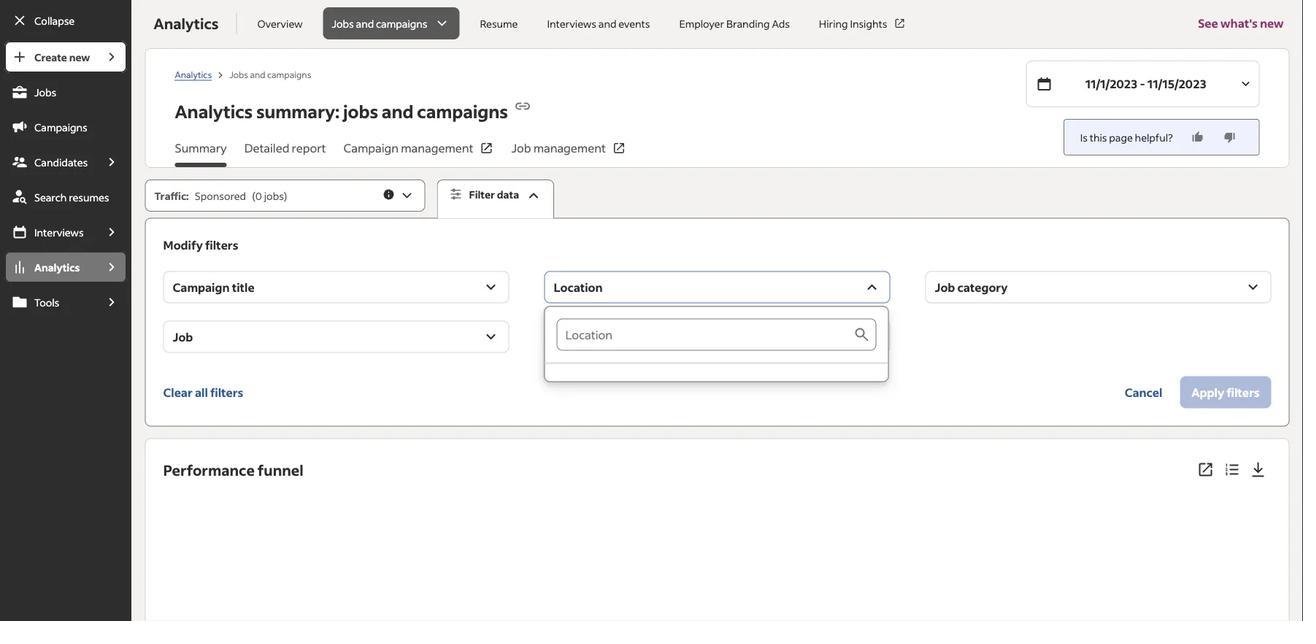 Task type: describe. For each thing, give the bounding box(es) containing it.
(
[[252, 189, 255, 202]]

job category
[[935, 280, 1008, 295]]

events
[[619, 17, 650, 30]]

0 vertical spatial filters
[[205, 237, 238, 252]]

jobs and campaigns button
[[323, 7, 460, 39]]

11/1/2023
[[1085, 76, 1138, 91]]

modify filters
[[163, 237, 238, 252]]

analytics inside menu bar
[[34, 261, 80, 274]]

overview
[[257, 17, 303, 30]]

see what's new button
[[1198, 0, 1284, 48]]

employer
[[679, 17, 724, 30]]

export as csv image
[[1250, 461, 1267, 479]]

summary link
[[175, 139, 227, 167]]

job category button
[[925, 271, 1272, 303]]

1 vertical spatial jobs
[[229, 69, 248, 80]]

resume
[[480, 17, 518, 30]]

search resumes
[[34, 191, 109, 204]]

view detailed report image
[[1197, 461, 1215, 479]]

1 vertical spatial jobs and campaigns
[[229, 69, 311, 80]]

search resumes link
[[4, 181, 127, 213]]

11/15/2023
[[1148, 76, 1207, 91]]

impressions image
[[163, 495, 322, 621]]

detailed report link
[[244, 139, 326, 167]]

what's
[[1221, 16, 1258, 31]]

job for job management
[[511, 141, 531, 156]]

campaign title
[[173, 280, 255, 295]]

candidates link
[[4, 146, 97, 178]]

resumes
[[69, 191, 109, 204]]

sponsored
[[195, 189, 246, 202]]

apply starts image
[[797, 495, 955, 621]]

1 vertical spatial analytics link
[[4, 251, 97, 283]]

title
[[232, 280, 255, 295]]

1 vertical spatial campaigns
[[267, 69, 311, 80]]

all
[[195, 385, 208, 400]]

campaign management
[[344, 141, 474, 156]]

campaigns inside button
[[376, 17, 427, 30]]

cancel
[[1125, 385, 1163, 400]]

interviews and events
[[547, 17, 650, 30]]

funnel
[[258, 460, 304, 479]]

this filters data based on the type of traffic a job received, not the sponsored status of the job itself. some jobs may receive both sponsored and organic traffic. combined view shows all traffic. image
[[382, 188, 395, 201]]

management for campaign management
[[401, 141, 474, 156]]

management for job management
[[533, 141, 606, 156]]

tools
[[34, 296, 59, 309]]

location list box
[[545, 307, 888, 382]]

campaign for campaign title
[[173, 280, 230, 295]]

this
[[1090, 131, 1107, 144]]

resume link
[[471, 7, 527, 39]]

traffic: sponsored ( 0 jobs )
[[154, 189, 287, 202]]

filter data
[[469, 188, 519, 201]]

search
[[34, 191, 67, 204]]

jobs and campaigns inside jobs and campaigns button
[[332, 17, 427, 30]]

interviews link
[[4, 216, 97, 248]]

location button
[[544, 271, 890, 303]]

helpful?
[[1135, 131, 1173, 144]]

traffic:
[[154, 189, 189, 202]]

overview link
[[249, 7, 311, 39]]

summary
[[175, 141, 227, 156]]

this page is not helpful image
[[1223, 130, 1237, 145]]

new inside menu bar
[[69, 50, 90, 64]]

branding
[[726, 17, 770, 30]]

see
[[1198, 16, 1218, 31]]

jobs inside jobs and campaigns button
[[332, 17, 354, 30]]

is
[[1080, 131, 1088, 144]]

campaign title button
[[163, 271, 509, 303]]

click through rate image
[[322, 495, 480, 621]]

interviews for interviews and events
[[547, 17, 597, 30]]

-
[[1140, 76, 1145, 91]]

performance funnel
[[163, 460, 304, 479]]

new inside 'button'
[[1260, 16, 1284, 31]]

campaigns link
[[4, 111, 127, 143]]



Task type: locate. For each thing, give the bounding box(es) containing it.
cancel button
[[1113, 376, 1174, 409]]

0 horizontal spatial jobs
[[34, 85, 56, 99]]

tools link
[[4, 286, 97, 318]]

menu bar
[[0, 41, 132, 621]]

see what's new
[[1198, 16, 1284, 31]]

0 vertical spatial new
[[1260, 16, 1284, 31]]

0 vertical spatial jobs
[[332, 17, 354, 30]]

1 horizontal spatial job
[[511, 141, 531, 156]]

menu bar containing create new
[[0, 41, 132, 621]]

this page is helpful image
[[1191, 130, 1205, 145]]

1 vertical spatial interviews
[[34, 226, 84, 239]]

job management
[[511, 141, 606, 156]]

interviews for interviews
[[34, 226, 84, 239]]

job up clear
[[173, 329, 193, 344]]

campaigns
[[34, 120, 87, 134]]

campaign left title
[[173, 280, 230, 295]]

0 horizontal spatial interviews
[[34, 226, 84, 239]]

collapse
[[34, 14, 75, 27]]

location
[[554, 280, 603, 295]]

0 horizontal spatial campaign
[[173, 280, 230, 295]]

detailed report
[[244, 141, 326, 156]]

jobs and campaigns
[[332, 17, 427, 30], [229, 69, 311, 80]]

2 vertical spatial campaigns
[[417, 100, 508, 123]]

summary:
[[256, 100, 340, 123]]

1 horizontal spatial jobs
[[229, 69, 248, 80]]

1 horizontal spatial analytics link
[[175, 69, 212, 81]]

jobs inside jobs link
[[34, 85, 56, 99]]

interviews inside menu bar
[[34, 226, 84, 239]]

job for job category
[[935, 280, 955, 295]]

filter
[[469, 188, 495, 201]]

1 horizontal spatial jobs
[[343, 100, 378, 123]]

1 management from the left
[[401, 141, 474, 156]]

filter data button
[[437, 180, 554, 219]]

create new
[[34, 50, 90, 64]]

0 vertical spatial jobs
[[343, 100, 378, 123]]

employer branding ads link
[[671, 7, 799, 39]]

0 horizontal spatial jobs and campaigns
[[229, 69, 311, 80]]

detailed
[[244, 141, 289, 156]]

interviews and events link
[[538, 7, 659, 39]]

jobs up campaign management
[[343, 100, 378, 123]]

new right what's
[[1260, 16, 1284, 31]]

show shareable url image
[[514, 97, 531, 115]]

new
[[1260, 16, 1284, 31], [69, 50, 90, 64]]

jobs link
[[4, 76, 127, 108]]

2 vertical spatial job
[[173, 329, 193, 344]]

page
[[1109, 131, 1133, 144]]

collapse button
[[4, 4, 127, 37]]

job
[[511, 141, 531, 156], [935, 280, 955, 295], [173, 329, 193, 344]]

category
[[958, 280, 1008, 295]]

filters inside button
[[210, 385, 243, 400]]

0 vertical spatial analytics link
[[175, 69, 212, 81]]

0 horizontal spatial management
[[401, 141, 474, 156]]

job button
[[163, 321, 509, 353]]

jobs
[[343, 100, 378, 123], [264, 189, 284, 202]]

campaign for campaign management
[[344, 141, 399, 156]]

employer branding ads
[[679, 17, 790, 30]]

job left category
[[935, 280, 955, 295]]

0 horizontal spatial job
[[173, 329, 193, 344]]

is this page helpful?
[[1080, 131, 1173, 144]]

and
[[356, 17, 374, 30], [599, 17, 617, 30], [250, 69, 265, 80], [382, 100, 414, 123]]

interviews left events
[[547, 17, 597, 30]]

create new link
[[4, 41, 97, 73]]

performance
[[163, 460, 255, 479]]

analytics summary: jobs and campaigns
[[175, 100, 508, 123]]

0 horizontal spatial new
[[69, 50, 90, 64]]

)
[[284, 189, 287, 202]]

1 vertical spatial job
[[935, 280, 955, 295]]

analytics link
[[175, 69, 212, 81], [4, 251, 97, 283]]

clear all filters button
[[163, 376, 243, 409]]

jobs
[[332, 17, 354, 30], [229, 69, 248, 80], [34, 85, 56, 99]]

create
[[34, 50, 67, 64]]

analytics
[[154, 14, 219, 33], [175, 69, 212, 80], [175, 100, 253, 123], [34, 261, 80, 274]]

hiring insights link
[[810, 7, 915, 39]]

modify
[[163, 237, 203, 252]]

and inside button
[[356, 17, 374, 30]]

candidates
[[34, 156, 88, 169]]

data
[[497, 188, 519, 201]]

job management link
[[511, 139, 626, 167]]

hiring
[[819, 17, 848, 30]]

applies image
[[1113, 495, 1272, 621]]

Location field
[[557, 319, 853, 351]]

campaign down the analytics summary: jobs and campaigns
[[344, 141, 399, 156]]

job down show shareable url "image"
[[511, 141, 531, 156]]

1 horizontal spatial interviews
[[547, 17, 597, 30]]

1 horizontal spatial new
[[1260, 16, 1284, 31]]

hiring insights
[[819, 17, 887, 30]]

2 management from the left
[[533, 141, 606, 156]]

filters
[[205, 237, 238, 252], [210, 385, 243, 400]]

2 vertical spatial jobs
[[34, 85, 56, 99]]

clear all filters
[[163, 385, 243, 400]]

0 vertical spatial campaigns
[[376, 17, 427, 30]]

jobs right 0
[[264, 189, 284, 202]]

report
[[292, 141, 326, 156]]

0 vertical spatial jobs and campaigns
[[332, 17, 427, 30]]

1 vertical spatial campaign
[[173, 280, 230, 295]]

campaign management link
[[344, 139, 494, 167]]

clicks image
[[480, 495, 638, 621]]

0 vertical spatial job
[[511, 141, 531, 156]]

1 horizontal spatial campaign
[[344, 141, 399, 156]]

1 horizontal spatial jobs and campaigns
[[332, 17, 427, 30]]

ads
[[772, 17, 790, 30]]

0 horizontal spatial analytics link
[[4, 251, 97, 283]]

0
[[255, 189, 262, 202]]

clear
[[163, 385, 193, 400]]

management
[[401, 141, 474, 156], [533, 141, 606, 156]]

interviews down search resumes link
[[34, 226, 84, 239]]

interviews
[[547, 17, 597, 30], [34, 226, 84, 239]]

table view image
[[1223, 461, 1241, 479]]

apply completion rate image
[[955, 495, 1113, 621]]

new right create
[[69, 50, 90, 64]]

11/1/2023 - 11/15/2023
[[1085, 76, 1207, 91]]

0 vertical spatial interviews
[[547, 17, 597, 30]]

campaign
[[344, 141, 399, 156], [173, 280, 230, 295]]

1 vertical spatial new
[[69, 50, 90, 64]]

campaign inside popup button
[[173, 280, 230, 295]]

apply start rate image
[[638, 495, 797, 621]]

1 vertical spatial jobs
[[264, 189, 284, 202]]

2 horizontal spatial job
[[935, 280, 955, 295]]

1 horizontal spatial management
[[533, 141, 606, 156]]

2 horizontal spatial jobs
[[332, 17, 354, 30]]

0 vertical spatial campaign
[[344, 141, 399, 156]]

1 vertical spatial filters
[[210, 385, 243, 400]]

insights
[[850, 17, 887, 30]]

campaigns
[[376, 17, 427, 30], [267, 69, 311, 80], [417, 100, 508, 123]]

filters right all
[[210, 385, 243, 400]]

0 horizontal spatial jobs
[[264, 189, 284, 202]]

filters right modify
[[205, 237, 238, 252]]



Task type: vqa. For each thing, say whether or not it's contained in the screenshot.
the indeed home image
no



